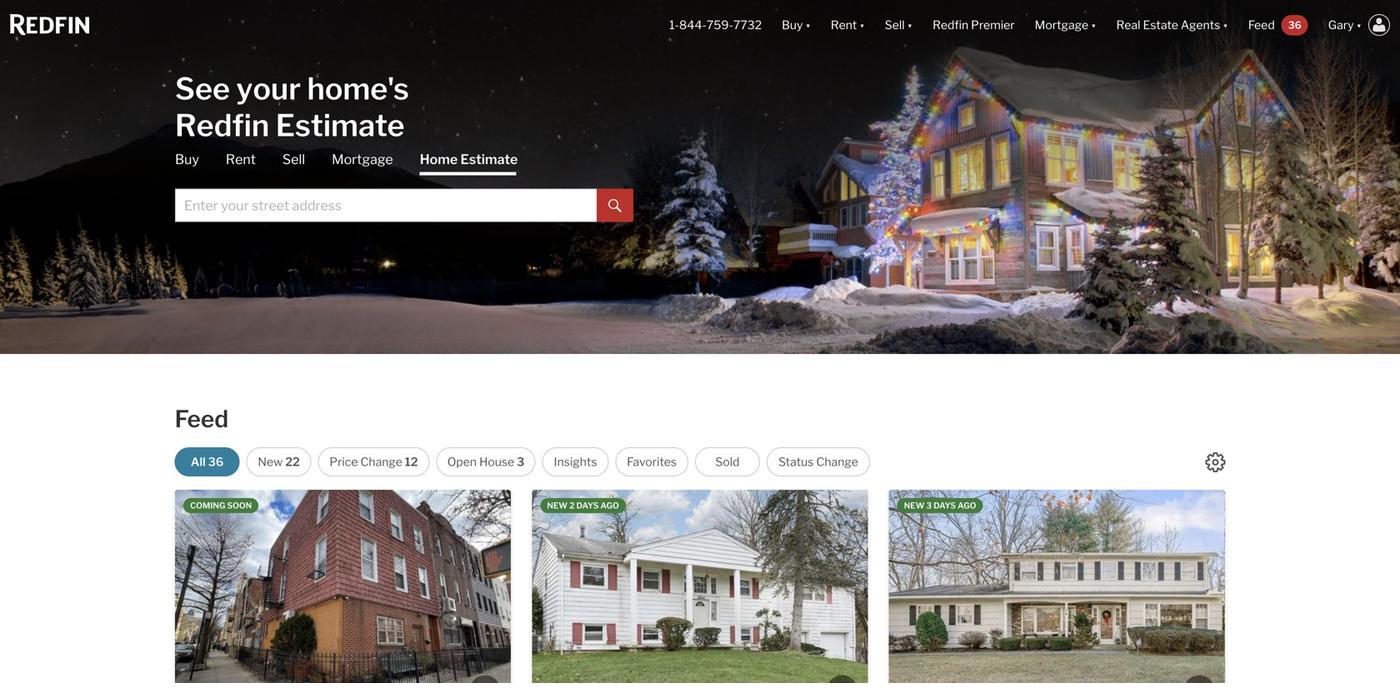 Task type: locate. For each thing, give the bounding box(es) containing it.
1 vertical spatial buy
[[175, 151, 199, 168]]

new for new 2 days ago
[[547, 501, 568, 511]]

0 horizontal spatial estimate
[[276, 107, 405, 144]]

Open House radio
[[436, 448, 536, 477]]

▾ inside mortgage ▾ dropdown button
[[1091, 18, 1097, 32]]

redfin inside see your home's redfin estimate
[[175, 107, 269, 144]]

1-844-759-7732
[[669, 18, 762, 32]]

estimate
[[276, 107, 405, 144], [461, 151, 518, 168]]

rent
[[831, 18, 857, 32], [226, 151, 256, 168]]

redfin up rent link
[[175, 107, 269, 144]]

1 horizontal spatial sell
[[885, 18, 905, 32]]

0 horizontal spatial ago
[[601, 501, 619, 511]]

2 new from the left
[[904, 501, 925, 511]]

1 horizontal spatial buy
[[782, 18, 803, 32]]

home estimate link
[[420, 150, 518, 175]]

▾ inside sell ▾ dropdown button
[[907, 18, 913, 32]]

1 ▾ from the left
[[806, 18, 811, 32]]

photo of 1 astri ct, suffern, ny 10901 image
[[889, 490, 1225, 683], [1225, 490, 1400, 683]]

▾ left rent ▾
[[806, 18, 811, 32]]

rent right the buy ▾
[[831, 18, 857, 32]]

2 days from the left
[[934, 501, 956, 511]]

real estate agents ▾ link
[[1117, 0, 1228, 50]]

estimate up mortgage link
[[276, 107, 405, 144]]

1 vertical spatial redfin
[[175, 107, 269, 144]]

1 horizontal spatial mortgage
[[1035, 18, 1089, 32]]

1 new from the left
[[547, 501, 568, 511]]

0 horizontal spatial 3
[[517, 455, 525, 469]]

3 ▾ from the left
[[907, 18, 913, 32]]

2 photo of 1 astri ct, suffern, ny 10901 image from the left
[[1225, 490, 1400, 683]]

36 left gary
[[1288, 19, 1302, 31]]

Enter your street address search field
[[175, 189, 597, 222]]

Favorites radio
[[615, 448, 688, 477]]

▾ inside rent ▾ dropdown button
[[860, 18, 865, 32]]

days
[[576, 501, 599, 511], [934, 501, 956, 511]]

2 ▾ from the left
[[860, 18, 865, 32]]

mortgage up enter your street address search box
[[332, 151, 393, 168]]

1 vertical spatial estimate
[[461, 151, 518, 168]]

Insights radio
[[542, 448, 609, 477]]

sell ▾
[[885, 18, 913, 32]]

1 horizontal spatial estimate
[[461, 151, 518, 168]]

5 ▾ from the left
[[1223, 18, 1228, 32]]

1 photo of 7 yorkshire dr, suffern, ny 10901 image from the left
[[532, 490, 868, 683]]

mortgage ▾ button
[[1035, 0, 1097, 50]]

0 horizontal spatial redfin
[[175, 107, 269, 144]]

0 vertical spatial rent
[[831, 18, 857, 32]]

0 horizontal spatial rent
[[226, 151, 256, 168]]

ago for new 2 days ago
[[601, 501, 619, 511]]

0 horizontal spatial change
[[361, 455, 402, 469]]

sell for sell ▾
[[885, 18, 905, 32]]

change right "status"
[[816, 455, 858, 469]]

buy
[[782, 18, 803, 32], [175, 151, 199, 168]]

1 horizontal spatial redfin
[[933, 18, 969, 32]]

estimate inside home estimate "link"
[[461, 151, 518, 168]]

coming
[[190, 501, 225, 511]]

2
[[569, 501, 575, 511]]

new
[[258, 455, 283, 469]]

▾ inside buy ▾ dropdown button
[[806, 18, 811, 32]]

estimate inside see your home's redfin estimate
[[276, 107, 405, 144]]

7732
[[733, 18, 762, 32]]

change inside status change radio
[[816, 455, 858, 469]]

sell down see your home's redfin estimate
[[282, 151, 305, 168]]

redfin left premier in the top right of the page
[[933, 18, 969, 32]]

▾ left real
[[1091, 18, 1097, 32]]

ago for new 3 days ago
[[958, 501, 976, 511]]

rent inside dropdown button
[[831, 18, 857, 32]]

rent ▾
[[831, 18, 865, 32]]

feed up all
[[175, 405, 229, 433]]

1 horizontal spatial change
[[816, 455, 858, 469]]

0 vertical spatial feed
[[1248, 18, 1275, 32]]

new 22
[[258, 455, 300, 469]]

36 inside all option
[[208, 455, 224, 469]]

price
[[330, 455, 358, 469]]

▾ left the sell ▾
[[860, 18, 865, 32]]

▾ inside real estate agents ▾ link
[[1223, 18, 1228, 32]]

1 days from the left
[[576, 501, 599, 511]]

new
[[547, 501, 568, 511], [904, 501, 925, 511]]

photo of 7 yorkshire dr, suffern, ny 10901 image
[[532, 490, 868, 683], [868, 490, 1204, 683]]

1-844-759-7732 link
[[669, 18, 762, 32]]

▾ right gary
[[1357, 18, 1362, 32]]

change
[[361, 455, 402, 469], [816, 455, 858, 469]]

sell ▾ button
[[875, 0, 923, 50]]

status change
[[779, 455, 858, 469]]

▾ for sell ▾
[[907, 18, 913, 32]]

1 horizontal spatial days
[[934, 501, 956, 511]]

buy for buy ▾
[[782, 18, 803, 32]]

change inside price change option
[[361, 455, 402, 469]]

gary
[[1328, 18, 1354, 32]]

feed right agents
[[1248, 18, 1275, 32]]

36
[[1288, 19, 1302, 31], [208, 455, 224, 469]]

2 ago from the left
[[958, 501, 976, 511]]

buy right 7732
[[782, 18, 803, 32]]

0 vertical spatial 3
[[517, 455, 525, 469]]

0 vertical spatial 36
[[1288, 19, 1302, 31]]

new for new 3 days ago
[[904, 501, 925, 511]]

1 vertical spatial mortgage
[[332, 151, 393, 168]]

rent link
[[226, 150, 256, 169]]

redfin
[[933, 18, 969, 32], [175, 107, 269, 144]]

0 horizontal spatial buy
[[175, 151, 199, 168]]

1 horizontal spatial rent
[[831, 18, 857, 32]]

photo of 105 roebling st, williamsburg, ny 11211 image
[[175, 490, 511, 683], [511, 490, 847, 683]]

agents
[[1181, 18, 1221, 32]]

0 vertical spatial redfin
[[933, 18, 969, 32]]

▾ right agents
[[1223, 18, 1228, 32]]

mortgage
[[1035, 18, 1089, 32], [332, 151, 393, 168]]

36 right all
[[208, 455, 224, 469]]

▾ right rent ▾
[[907, 18, 913, 32]]

1 vertical spatial sell
[[282, 151, 305, 168]]

▾ for gary ▾
[[1357, 18, 1362, 32]]

rent left the sell 'link'
[[226, 151, 256, 168]]

1 horizontal spatial ago
[[958, 501, 976, 511]]

▾ for buy ▾
[[806, 18, 811, 32]]

2 photo of 7 yorkshire dr, suffern, ny 10901 image from the left
[[868, 490, 1204, 683]]

tab list
[[175, 150, 633, 222]]

days for 3
[[934, 501, 956, 511]]

all 36
[[191, 455, 224, 469]]

redfin premier
[[933, 18, 1015, 32]]

0 horizontal spatial sell
[[282, 151, 305, 168]]

buy ▾ button
[[772, 0, 821, 50]]

1 vertical spatial 3
[[927, 501, 932, 511]]

0 vertical spatial estimate
[[276, 107, 405, 144]]

2 change from the left
[[816, 455, 858, 469]]

open
[[447, 455, 477, 469]]

home
[[420, 151, 458, 168]]

6 ▾ from the left
[[1357, 18, 1362, 32]]

0 horizontal spatial mortgage
[[332, 151, 393, 168]]

mortgage for mortgage
[[332, 151, 393, 168]]

sell right rent ▾
[[885, 18, 905, 32]]

3
[[517, 455, 525, 469], [927, 501, 932, 511]]

buy inside dropdown button
[[782, 18, 803, 32]]

sell
[[885, 18, 905, 32], [282, 151, 305, 168]]

option group
[[175, 448, 870, 477]]

submit search image
[[608, 199, 622, 213]]

mortgage left real
[[1035, 18, 1089, 32]]

see your home's redfin estimate
[[175, 70, 409, 144]]

change left the 12
[[361, 455, 402, 469]]

0 vertical spatial mortgage
[[1035, 18, 1089, 32]]

0 vertical spatial sell
[[885, 18, 905, 32]]

mortgage inside dropdown button
[[1035, 18, 1089, 32]]

1 vertical spatial 36
[[208, 455, 224, 469]]

premier
[[971, 18, 1015, 32]]

buy left rent link
[[175, 151, 199, 168]]

1 ago from the left
[[601, 501, 619, 511]]

open house 3
[[447, 455, 525, 469]]

sell inside tab list
[[282, 151, 305, 168]]

4 ▾ from the left
[[1091, 18, 1097, 32]]

▾
[[806, 18, 811, 32], [860, 18, 865, 32], [907, 18, 913, 32], [1091, 18, 1097, 32], [1223, 18, 1228, 32], [1357, 18, 1362, 32]]

New radio
[[246, 448, 311, 477]]

mortgage for mortgage ▾
[[1035, 18, 1089, 32]]

insights
[[554, 455, 597, 469]]

sell inside sell ▾ dropdown button
[[885, 18, 905, 32]]

home estimate
[[420, 151, 518, 168]]

0 horizontal spatial new
[[547, 501, 568, 511]]

estimate right home
[[461, 151, 518, 168]]

feed
[[1248, 18, 1275, 32], [175, 405, 229, 433]]

0 horizontal spatial feed
[[175, 405, 229, 433]]

0 horizontal spatial 36
[[208, 455, 224, 469]]

coming soon
[[190, 501, 252, 511]]

1 vertical spatial rent
[[226, 151, 256, 168]]

0 vertical spatial buy
[[782, 18, 803, 32]]

1 change from the left
[[361, 455, 402, 469]]

1 horizontal spatial 36
[[1288, 19, 1302, 31]]

0 horizontal spatial days
[[576, 501, 599, 511]]

Status Change radio
[[767, 448, 870, 477]]

ago
[[601, 501, 619, 511], [958, 501, 976, 511]]

1 horizontal spatial new
[[904, 501, 925, 511]]



Task type: describe. For each thing, give the bounding box(es) containing it.
▾ for rent ▾
[[860, 18, 865, 32]]

real estate agents ▾
[[1117, 18, 1228, 32]]

redfin inside button
[[933, 18, 969, 32]]

sold
[[715, 455, 740, 469]]

real estate agents ▾ button
[[1107, 0, 1238, 50]]

rent ▾ button
[[821, 0, 875, 50]]

buy ▾
[[782, 18, 811, 32]]

change for status
[[816, 455, 858, 469]]

1 photo of 1 astri ct, suffern, ny 10901 image from the left
[[889, 490, 1225, 683]]

estate
[[1143, 18, 1179, 32]]

status
[[779, 455, 814, 469]]

real
[[1117, 18, 1141, 32]]

new 3 days ago
[[904, 501, 976, 511]]

buy link
[[175, 150, 199, 169]]

22
[[285, 455, 300, 469]]

tab list containing buy
[[175, 150, 633, 222]]

days for 2
[[576, 501, 599, 511]]

1 vertical spatial feed
[[175, 405, 229, 433]]

rent for rent
[[226, 151, 256, 168]]

favorites
[[627, 455, 677, 469]]

option group containing all
[[175, 448, 870, 477]]

sell ▾ button
[[885, 0, 913, 50]]

gary ▾
[[1328, 18, 1362, 32]]

your
[[236, 70, 301, 107]]

mortgage ▾
[[1035, 18, 1097, 32]]

all
[[191, 455, 206, 469]]

see
[[175, 70, 230, 107]]

2 photo of 105 roebling st, williamsburg, ny 11211 image from the left
[[511, 490, 847, 683]]

sell for sell
[[282, 151, 305, 168]]

buy ▾ button
[[782, 0, 811, 50]]

redfin premier button
[[923, 0, 1025, 50]]

759-
[[707, 18, 733, 32]]

1 photo of 105 roebling st, williamsburg, ny 11211 image from the left
[[175, 490, 511, 683]]

3 inside open house radio
[[517, 455, 525, 469]]

mortgage link
[[332, 150, 393, 169]]

sell link
[[282, 150, 305, 169]]

All radio
[[175, 448, 240, 477]]

▾ for mortgage ▾
[[1091, 18, 1097, 32]]

Price Change radio
[[318, 448, 430, 477]]

Sold radio
[[695, 448, 760, 477]]

soon
[[227, 501, 252, 511]]

new 2 days ago
[[547, 501, 619, 511]]

home's
[[307, 70, 409, 107]]

1 horizontal spatial 3
[[927, 501, 932, 511]]

rent for rent ▾
[[831, 18, 857, 32]]

price change 12
[[330, 455, 418, 469]]

buy for buy
[[175, 151, 199, 168]]

rent ▾ button
[[831, 0, 865, 50]]

change for price
[[361, 455, 402, 469]]

mortgage ▾ button
[[1025, 0, 1107, 50]]

house
[[479, 455, 514, 469]]

1 horizontal spatial feed
[[1248, 18, 1275, 32]]

844-
[[679, 18, 707, 32]]

12
[[405, 455, 418, 469]]

1-
[[669, 18, 679, 32]]



Task type: vqa. For each thing, say whether or not it's contained in the screenshot.
TAB LIST containing Buy
yes



